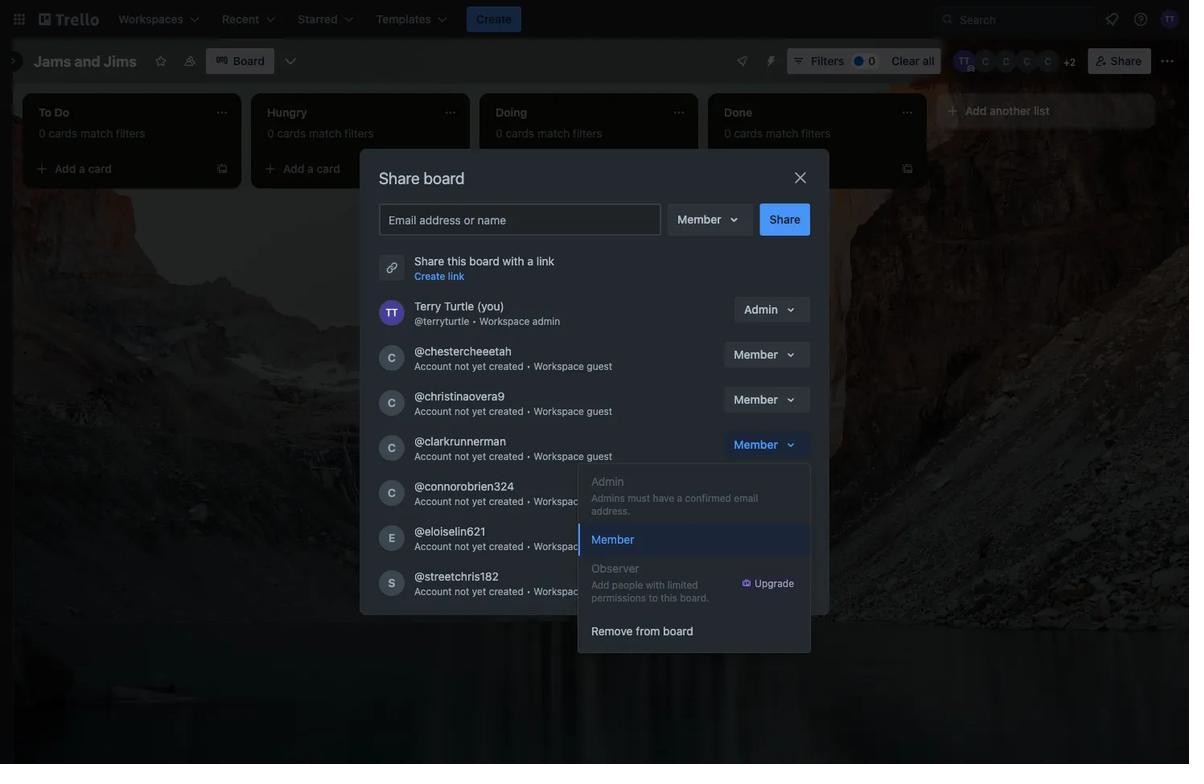 Task type: vqa. For each thing, say whether or not it's contained in the screenshot.
on
no



Task type: describe. For each thing, give the bounding box(es) containing it.
Search field
[[954, 7, 1095, 31]]

3 card from the left
[[774, 162, 797, 175]]

yet for @streetchris182
[[472, 586, 486, 597]]

create inside the share this board with a link create link
[[414, 270, 445, 282]]

@clarkrunnerman
[[414, 435, 506, 448]]

not for @chestercheeetah
[[455, 360, 469, 372]]

star or unstar board image
[[154, 55, 167, 68]]

card for first add a card button
[[88, 162, 112, 175]]

yet for @connorobrien324
[[472, 496, 486, 507]]

0 cards match filters for 2nd add a card button from right
[[267, 127, 374, 140]]

guest for @streetchris182
[[587, 586, 612, 597]]

not for @streetchris182
[[455, 586, 469, 597]]

email
[[734, 492, 758, 504]]

show menu image
[[1159, 53, 1175, 69]]

guest for @connorobrien324
[[587, 496, 612, 507]]

@terryturtle
[[414, 315, 469, 327]]

• for @christinaovera9
[[526, 406, 531, 417]]

0 for 2nd add a card button from right
[[267, 127, 274, 140]]

Email address or name text field
[[389, 208, 658, 231]]

workspace for @streetchris182
[[534, 586, 584, 597]]

3 cards from the left
[[506, 127, 535, 140]]

clarkrunnerman (clarkrunnerman) image
[[379, 435, 405, 461]]

member button for @clarkrunnerman
[[724, 432, 810, 458]]

@eloiselin621
[[414, 525, 486, 538]]

created for @streetchris182
[[489, 586, 524, 597]]

turtle
[[444, 300, 474, 313]]

3 filters from the left
[[573, 127, 602, 140]]

board.
[[680, 592, 709, 603]]

@connorobrien324 account not yet created • workspace guest
[[414, 480, 612, 507]]

c right terry turtle (terryturtle) icon
[[982, 56, 989, 67]]

+ 2
[[1064, 56, 1076, 68]]

(you)
[[477, 300, 504, 313]]

2 add a card button from the left
[[257, 156, 438, 182]]

yet for @christinaovera9
[[472, 406, 486, 417]]

clear all button
[[885, 48, 941, 74]]

workspace for @clarkrunnerman
[[534, 451, 584, 462]]

1 horizontal spatial link
[[537, 255, 554, 268]]

e
[[388, 531, 395, 545]]

created for @clarkrunnerman
[[489, 451, 524, 462]]

create from template… image for first add a card button
[[216, 163, 229, 175]]

share inside the share this board with a link create link
[[414, 255, 444, 268]]

• for @connorobrien324
[[526, 496, 531, 507]]

board for remove
[[663, 625, 693, 638]]

3 add a card button from the left
[[714, 156, 895, 182]]

customize views image
[[282, 53, 299, 69]]

eloiselin621 (eloiselin621) image
[[379, 525, 405, 551]]

not for @clarkrunnerman
[[455, 451, 469, 462]]

terry turtle (you) @terryturtle • workspace admin
[[414, 300, 560, 327]]

workspace for @connorobrien324
[[534, 496, 584, 507]]

a inside the share this board with a link create link
[[527, 255, 534, 268]]

yet for @chestercheeetah
[[472, 360, 486, 372]]

3 0 cards match filters from the left
[[496, 127, 602, 140]]

1 horizontal spatial terry turtle (terryturtle) image
[[1160, 10, 1180, 29]]

from
[[636, 625, 660, 638]]

created for @eloiselin621
[[489, 541, 524, 552]]

cards for first add a card button
[[49, 127, 77, 140]]

@streetchris182 account not yet created • workspace guest
[[414, 570, 612, 597]]

@christinaovera9
[[414, 390, 505, 403]]

must
[[628, 492, 650, 504]]

account for @christinaovera9
[[414, 406, 452, 417]]

all
[[923, 54, 935, 68]]

search image
[[941, 13, 954, 26]]

created for @connorobrien324
[[489, 496, 524, 507]]

with for limited
[[646, 579, 665, 591]]

4 c button from the left
[[1037, 50, 1059, 72]]

3 match from the left
[[538, 127, 570, 140]]

limited
[[668, 579, 698, 591]]

upgrade
[[755, 578, 794, 589]]

card for 2nd add a card button from right
[[317, 162, 340, 175]]

@chestercheeetah
[[414, 345, 512, 358]]

0 for first add a card button
[[39, 127, 46, 140]]

• inside terry turtle (you) @terryturtle • workspace admin
[[472, 315, 477, 327]]

confirmed
[[685, 492, 731, 504]]

0 notifications image
[[1102, 10, 1122, 29]]

c left connorobrien324 (connorobrien324) image
[[1024, 56, 1031, 67]]

account for @streetchris182
[[414, 586, 452, 597]]

yet for @clarkrunnerman
[[472, 451, 486, 462]]

member for @christinaovera9
[[734, 393, 778, 406]]

c up connorobrien324 (connorobrien324) icon
[[388, 441, 396, 455]]

• for @clarkrunnerman
[[526, 451, 531, 462]]

create button
[[467, 6, 522, 32]]

filters for 1st add a card button from the right
[[801, 127, 831, 140]]

member for @chestercheeetah
[[734, 348, 778, 361]]

connorobrien324 (connorobrien324) image
[[379, 480, 405, 506]]

group containing admin
[[578, 464, 810, 616]]

add for add another list button
[[966, 104, 987, 117]]

workspace for @eloiselin621
[[534, 541, 584, 552]]

c down clarkrunnerman (clarkrunnerman) image at the left
[[388, 486, 396, 500]]

observer
[[591, 562, 639, 575]]

@christinaovera9 account not yet created • workspace guest
[[414, 390, 612, 417]]

share left show menu icon
[[1111, 54, 1142, 68]]

share board
[[379, 168, 465, 187]]

@streetchris182
[[414, 570, 499, 583]]

address.
[[591, 505, 630, 517]]

admin admins must have a confirmed email address.
[[591, 475, 758, 517]]

0 for 1st add a card button from the right
[[724, 127, 731, 140]]

guest for @eloiselin621
[[587, 541, 612, 552]]

3 add a card from the left
[[740, 162, 797, 175]]

add a card for first add a card button
[[55, 162, 112, 175]]

create from template… image for 1st add a card button from the right
[[901, 163, 914, 175]]

2 c button from the left
[[995, 50, 1018, 72]]

create from template… image
[[444, 163, 457, 175]]

0 horizontal spatial christinaovera9 (christinaovera9) image
[[379, 390, 405, 416]]

with for a
[[503, 255, 524, 268]]



Task type: locate. For each thing, give the bounding box(es) containing it.
3 account from the top
[[414, 451, 452, 462]]

workspace for @chestercheeetah
[[534, 360, 584, 372]]

chestercheeetah (chestercheeetah) image
[[974, 50, 997, 72], [379, 345, 405, 371]]

1 create from template… image from the left
[[216, 163, 229, 175]]

to
[[649, 592, 658, 603]]

2 card from the left
[[317, 162, 340, 175]]

c button
[[974, 50, 997, 72], [995, 50, 1018, 72], [1016, 50, 1038, 72], [1037, 50, 1059, 72]]

• inside @streetchris182 account not yet created • workspace guest
[[526, 586, 531, 597]]

c left @chestercheeetah
[[388, 351, 396, 364]]

2 horizontal spatial board
[[663, 625, 693, 638]]

guest inside @chestercheeetah account not yet created • workspace guest
[[587, 360, 612, 372]]

c left +
[[1045, 56, 1052, 67]]

4 created from the top
[[489, 496, 524, 507]]

jims
[[104, 52, 137, 70]]

0 cards match filters for 1st add a card button from the right
[[724, 127, 831, 140]]

workspace left permissions
[[534, 586, 584, 597]]

1 vertical spatial christinaovera9 (christinaovera9) image
[[379, 390, 405, 416]]

• up @christinaovera9 account not yet created • workspace guest
[[526, 360, 531, 372]]

+
[[1064, 56, 1070, 68]]

0 horizontal spatial board
[[424, 168, 465, 187]]

account for @eloiselin621
[[414, 541, 452, 552]]

• for @eloiselin621
[[526, 541, 531, 552]]

account down @christinaovera9
[[414, 406, 452, 417]]

1 vertical spatial link
[[448, 270, 464, 282]]

account inside @christinaovera9 account not yet created • workspace guest
[[414, 406, 452, 417]]

yet
[[472, 360, 486, 372], [472, 406, 486, 417], [472, 451, 486, 462], [472, 496, 486, 507], [472, 541, 486, 552], [472, 586, 486, 597]]

3 created from the top
[[489, 451, 524, 462]]

remove from board button
[[578, 616, 810, 648]]

share button down 0 notifications image
[[1088, 48, 1151, 74]]

guest inside @clarkrunnerman account not yet created • workspace guest
[[587, 451, 612, 462]]

with
[[503, 255, 524, 268], [646, 579, 665, 591]]

created inside @streetchris182 account not yet created • workspace guest
[[489, 586, 524, 597]]

create from template… image
[[216, 163, 229, 175], [901, 163, 914, 175]]

add another list button
[[937, 93, 1155, 129]]

c
[[982, 56, 989, 67], [1003, 56, 1010, 67], [1024, 56, 1031, 67], [1045, 56, 1052, 67], [388, 351, 396, 364], [388, 396, 396, 410], [388, 441, 396, 455], [388, 486, 396, 500]]

0 vertical spatial share button
[[1088, 48, 1151, 74]]

created up @eloiselin621 account not yet created • workspace guest
[[489, 496, 524, 507]]

create link button
[[414, 268, 464, 284]]

account inside @eloiselin621 account not yet created • workspace guest
[[414, 541, 452, 552]]

6 created from the top
[[489, 586, 524, 597]]

2 0 cards match filters from the left
[[267, 127, 374, 140]]

workspace inside @clarkrunnerman account not yet created • workspace guest
[[534, 451, 584, 462]]

link up turtle
[[448, 270, 464, 282]]

link
[[537, 255, 554, 268], [448, 270, 464, 282]]

close image
[[791, 168, 810, 187]]

yet down @chestercheeetah
[[472, 360, 486, 372]]

6 yet from the top
[[472, 586, 486, 597]]

not down @clarkrunnerman at left
[[455, 451, 469, 462]]

account inside @chestercheeetah account not yet created • workspace guest
[[414, 360, 452, 372]]

2 match from the left
[[309, 127, 341, 140]]

• inside @christinaovera9 account not yet created • workspace guest
[[526, 406, 531, 417]]

yet inside @eloiselin621 account not yet created • workspace guest
[[472, 541, 486, 552]]

guest inside @streetchris182 account not yet created • workspace guest
[[587, 586, 612, 597]]

this inside the share this board with a link create link
[[447, 255, 466, 268]]

yet down @streetchris182
[[472, 586, 486, 597]]

link down email address or name text box
[[537, 255, 554, 268]]

created inside @clarkrunnerman account not yet created • workspace guest
[[489, 451, 524, 462]]

admin inside admin popup button
[[744, 303, 778, 316]]

admins
[[591, 492, 625, 504]]

1 horizontal spatial board
[[469, 255, 500, 268]]

guest inside @connorobrien324 account not yet created • workspace guest
[[587, 496, 612, 507]]

primary element
[[0, 0, 1189, 39]]

@eloiselin621 account not yet created • workspace guest
[[414, 525, 612, 552]]

@clarkrunnerman account not yet created • workspace guest
[[414, 435, 612, 462]]

chestercheeetah (chestercheeetah) image left @chestercheeetah
[[379, 345, 405, 371]]

guest for @christinaovera9
[[587, 406, 612, 417]]

• for @chestercheeetah
[[526, 360, 531, 372]]

5 yet from the top
[[472, 541, 486, 552]]

cards
[[49, 127, 77, 140], [277, 127, 306, 140], [506, 127, 535, 140], [734, 127, 763, 140]]

not for @eloiselin621
[[455, 541, 469, 552]]

0 horizontal spatial create
[[414, 270, 445, 282]]

not inside @chestercheeetah account not yet created • workspace guest
[[455, 360, 469, 372]]

1 horizontal spatial admin
[[744, 303, 778, 316]]

people
[[612, 579, 643, 591]]

4 account from the top
[[414, 496, 452, 507]]

0
[[868, 54, 876, 68], [39, 127, 46, 140], [267, 127, 274, 140], [496, 127, 503, 140], [724, 127, 731, 140]]

0 horizontal spatial share button
[[760, 204, 810, 236]]

share down close icon
[[770, 213, 801, 226]]

member button for @chestercheeetah
[[724, 342, 810, 368]]

match for 2nd add a card button from right
[[309, 127, 341, 140]]

filters
[[811, 54, 844, 68]]

created up @streetchris182 account not yet created • workspace guest
[[489, 541, 524, 552]]

yet inside @connorobrien324 account not yet created • workspace guest
[[472, 496, 486, 507]]

workspace up @connorobrien324 account not yet created • workspace guest
[[534, 451, 584, 462]]

power ups image
[[736, 55, 749, 68]]

0 horizontal spatial terry turtle (terryturtle) image
[[379, 300, 405, 326]]

guest for @chestercheeetah
[[587, 360, 612, 372]]

1 account from the top
[[414, 360, 452, 372]]

board inside the share this board with a link create link
[[469, 255, 500, 268]]

1 vertical spatial this
[[661, 592, 677, 603]]

1 filters from the left
[[116, 127, 145, 140]]

workspace inside @eloiselin621 account not yet created • workspace guest
[[534, 541, 584, 552]]

yet inside @christinaovera9 account not yet created • workspace guest
[[472, 406, 486, 417]]

4 cards from the left
[[734, 127, 763, 140]]

1 horizontal spatial card
[[317, 162, 340, 175]]

clarkrunnerman (clarkrunnerman) image
[[1016, 50, 1038, 72]]

5 created from the top
[[489, 541, 524, 552]]

admin
[[532, 315, 560, 327]]

board inside button
[[663, 625, 693, 638]]

0 cards match filters for first add a card button
[[39, 127, 145, 140]]

account for @chestercheeetah
[[414, 360, 452, 372]]

add inside observer add people with limited permissions to this board.
[[591, 579, 609, 591]]

1 horizontal spatial create
[[476, 12, 512, 26]]

0 vertical spatial link
[[537, 255, 554, 268]]

1 created from the top
[[489, 360, 524, 372]]

share up terry
[[414, 255, 444, 268]]

yet inside @chestercheeetah account not yet created • workspace guest
[[472, 360, 486, 372]]

2 vertical spatial board
[[663, 625, 693, 638]]

workspace visible image
[[183, 55, 196, 68]]

a inside admin admins must have a confirmed email address.
[[677, 492, 682, 504]]

1 vertical spatial create
[[414, 270, 445, 282]]

not down @connorobrien324
[[455, 496, 469, 507]]

with inside observer add people with limited permissions to this board.
[[646, 579, 665, 591]]

0 horizontal spatial card
[[88, 162, 112, 175]]

workspace down admin
[[534, 360, 584, 372]]

not down @eloiselin621
[[455, 541, 469, 552]]

board
[[233, 54, 265, 68]]

not
[[455, 360, 469, 372], [455, 406, 469, 417], [455, 451, 469, 462], [455, 496, 469, 507], [455, 541, 469, 552], [455, 586, 469, 597]]

christinaovera9 (christinaovera9) image
[[995, 50, 1018, 72], [379, 390, 405, 416]]

yet down @eloiselin621
[[472, 541, 486, 552]]

0 horizontal spatial create from template… image
[[216, 163, 229, 175]]

1 horizontal spatial share button
[[1088, 48, 1151, 74]]

create
[[476, 12, 512, 26], [414, 270, 445, 282]]

1 add a card button from the left
[[29, 156, 209, 182]]

admin for admin
[[744, 303, 778, 316]]

add a card for 2nd add a card button from right
[[283, 162, 340, 175]]

and
[[74, 52, 100, 70]]

account down @eloiselin621
[[414, 541, 452, 552]]

0 vertical spatial terry turtle (terryturtle) image
[[1160, 10, 1180, 29]]

with inside the share this board with a link create link
[[503, 255, 524, 268]]

1 horizontal spatial create from template… image
[[901, 163, 914, 175]]

terry turtle (terryturtle) image right open information menu icon
[[1160, 10, 1180, 29]]

2 guest from the top
[[587, 406, 612, 417]]

1 add a card from the left
[[55, 162, 112, 175]]

not inside @eloiselin621 account not yet created • workspace guest
[[455, 541, 469, 552]]

menu containing admin
[[578, 464, 810, 653]]

member button for @christinaovera9
[[724, 387, 810, 413]]

1 horizontal spatial christinaovera9 (christinaovera9) image
[[995, 50, 1018, 72]]

created up @connorobrien324 account not yet created • workspace guest
[[489, 451, 524, 462]]

cards for 1st add a card button from the right
[[734, 127, 763, 140]]

1 cards from the left
[[49, 127, 77, 140]]

remove
[[591, 625, 633, 638]]

guest inside @eloiselin621 account not yet created • workspace guest
[[587, 541, 612, 552]]

terry turtle (terryturtle) image
[[1160, 10, 1180, 29], [379, 300, 405, 326]]

• inside @chestercheeetah account not yet created • workspace guest
[[526, 360, 531, 372]]

account inside @connorobrien324 account not yet created • workspace guest
[[414, 496, 452, 507]]

created for @christinaovera9
[[489, 406, 524, 417]]

0 cards match filters
[[39, 127, 145, 140], [267, 127, 374, 140], [496, 127, 602, 140], [724, 127, 831, 140]]

• up @connorobrien324 account not yet created • workspace guest
[[526, 451, 531, 462]]

not for @connorobrien324
[[455, 496, 469, 507]]

2 create from template… image from the left
[[901, 163, 914, 175]]

observer add people with limited permissions to this board.
[[591, 562, 709, 603]]

1 c button from the left
[[974, 50, 997, 72]]

1 horizontal spatial add a card
[[283, 162, 340, 175]]

s
[[388, 576, 396, 590]]

6 account from the top
[[414, 586, 452, 597]]

4 guest from the top
[[587, 496, 612, 507]]

1 horizontal spatial this
[[661, 592, 677, 603]]

not inside @clarkrunnerman account not yet created • workspace guest
[[455, 451, 469, 462]]

account
[[414, 360, 452, 372], [414, 406, 452, 417], [414, 451, 452, 462], [414, 496, 452, 507], [414, 541, 452, 552], [414, 586, 452, 597]]

5 account from the top
[[414, 541, 452, 552]]

1 not from the top
[[455, 360, 469, 372]]

a
[[79, 162, 85, 175], [307, 162, 314, 175], [764, 162, 771, 175], [527, 255, 534, 268], [677, 492, 682, 504]]

clear
[[892, 54, 920, 68]]

created for @chestercheeetah
[[489, 360, 524, 372]]

1 vertical spatial admin
[[591, 475, 624, 488]]

• up @eloiselin621 account not yet created • workspace guest
[[526, 496, 531, 507]]

1 card from the left
[[88, 162, 112, 175]]

• inside @eloiselin621 account not yet created • workspace guest
[[526, 541, 531, 552]]

filters for 2nd add a card button from right
[[344, 127, 374, 140]]

card
[[88, 162, 112, 175], [317, 162, 340, 175], [774, 162, 797, 175]]

0 vertical spatial create
[[476, 12, 512, 26]]

3 guest from the top
[[587, 451, 612, 462]]

terry turtle (terryturtle) image
[[953, 50, 976, 72]]

workspace inside terry turtle (you) @terryturtle • workspace admin
[[479, 315, 530, 327]]

0 horizontal spatial add a card button
[[29, 156, 209, 182]]

not inside @christinaovera9 account not yet created • workspace guest
[[455, 406, 469, 417]]

2 created from the top
[[489, 406, 524, 417]]

created inside @connorobrien324 account not yet created • workspace guest
[[489, 496, 524, 507]]

1 vertical spatial share button
[[760, 204, 810, 236]]

0 horizontal spatial link
[[448, 270, 464, 282]]

@connorobrien324
[[414, 480, 514, 493]]

1 yet from the top
[[472, 360, 486, 372]]

0 vertical spatial board
[[424, 168, 465, 187]]

christinaovera9 (christinaovera9) image left connorobrien324 (connorobrien324) image
[[995, 50, 1018, 72]]

board for share
[[469, 255, 500, 268]]

jams
[[34, 52, 71, 70]]

0 vertical spatial this
[[447, 255, 466, 268]]

3 not from the top
[[455, 451, 469, 462]]

1 match from the left
[[81, 127, 113, 140]]

2 filters from the left
[[344, 127, 374, 140]]

workspace left admins
[[534, 496, 584, 507]]

menu
[[578, 464, 810, 653]]

not down @christinaovera9
[[455, 406, 469, 417]]

share
[[1111, 54, 1142, 68], [379, 168, 420, 187], [770, 213, 801, 226], [414, 255, 444, 268]]

not for @christinaovera9
[[455, 406, 469, 417]]

add for 2nd add a card button from right
[[283, 162, 305, 175]]

group
[[578, 464, 810, 616]]

4 match from the left
[[766, 127, 798, 140]]

yet for @eloiselin621
[[472, 541, 486, 552]]

c up clarkrunnerman (clarkrunnerman) image at the left
[[388, 396, 396, 410]]

permissions
[[591, 592, 646, 603]]

4 yet from the top
[[472, 496, 486, 507]]

c left clarkrunnerman (clarkrunnerman) icon
[[1003, 56, 1010, 67]]

2 horizontal spatial add a card
[[740, 162, 797, 175]]

account for @clarkrunnerman
[[414, 451, 452, 462]]

0 vertical spatial christinaovera9 (christinaovera9) image
[[995, 50, 1018, 72]]

not down @chestercheeetah
[[455, 360, 469, 372]]

6 guest from the top
[[587, 586, 612, 597]]

created up @clarkrunnerman account not yet created • workspace guest
[[489, 406, 524, 417]]

open information menu image
[[1133, 11, 1149, 27]]

• up @clarkrunnerman account not yet created • workspace guest
[[526, 406, 531, 417]]

this
[[447, 255, 466, 268], [661, 592, 677, 603]]

• inside @clarkrunnerman account not yet created • workspace guest
[[526, 451, 531, 462]]

account down @clarkrunnerman at left
[[414, 451, 452, 462]]

created inside @eloiselin621 account not yet created • workspace guest
[[489, 541, 524, 552]]

clear all
[[892, 54, 935, 68]]

0 vertical spatial with
[[503, 255, 524, 268]]

0 horizontal spatial add a card
[[55, 162, 112, 175]]

account down @streetchris182
[[414, 586, 452, 597]]

1 horizontal spatial add a card button
[[257, 156, 438, 182]]

not inside @streetchris182 account not yet created • workspace guest
[[455, 586, 469, 597]]

workspace up @streetchris182 account not yet created • workspace guest
[[534, 541, 584, 552]]

terry
[[414, 300, 441, 313]]

0 horizontal spatial this
[[447, 255, 466, 268]]

2
[[1070, 56, 1076, 68]]

0 horizontal spatial with
[[503, 255, 524, 268]]

not down @streetchris182
[[455, 586, 469, 597]]

• down @eloiselin621 account not yet created • workspace guest
[[526, 586, 531, 597]]

admin inside admin admins must have a confirmed email address.
[[591, 475, 624, 488]]

connorobrien324 (connorobrien324) image
[[1037, 50, 1059, 72]]

5 guest from the top
[[587, 541, 612, 552]]

match for first add a card button
[[81, 127, 113, 140]]

christinaovera9 (christinaovera9) image up clarkrunnerman (clarkrunnerman) image at the left
[[379, 390, 405, 416]]

created down @streetchris182
[[489, 586, 524, 597]]

this inside observer add people with limited permissions to this board.
[[661, 592, 677, 603]]

another
[[990, 104, 1031, 117]]

account inside @clarkrunnerman account not yet created • workspace guest
[[414, 451, 452, 462]]

4 0 cards match filters from the left
[[724, 127, 831, 140]]

3 c button from the left
[[1016, 50, 1038, 72]]

1 0 cards match filters from the left
[[39, 127, 145, 140]]

• inside @connorobrien324 account not yet created • workspace guest
[[526, 496, 531, 507]]

not inside @connorobrien324 account not yet created • workspace guest
[[455, 496, 469, 507]]

• for @streetchris182
[[526, 586, 531, 597]]

automation image
[[758, 48, 781, 71]]

•
[[472, 315, 477, 327], [526, 360, 531, 372], [526, 406, 531, 417], [526, 451, 531, 462], [526, 496, 531, 507], [526, 541, 531, 552], [526, 586, 531, 597]]

match for 1st add a card button from the right
[[766, 127, 798, 140]]

guest
[[587, 360, 612, 372], [587, 406, 612, 417], [587, 451, 612, 462], [587, 496, 612, 507], [587, 541, 612, 552], [587, 586, 612, 597]]

member inside button
[[591, 533, 634, 546]]

yet down @christinaovera9
[[472, 406, 486, 417]]

4 not from the top
[[455, 496, 469, 507]]

share left create from template… image
[[379, 168, 420, 187]]

filters
[[116, 127, 145, 140], [344, 127, 374, 140], [573, 127, 602, 140], [801, 127, 831, 140]]

with up to
[[646, 579, 665, 591]]

1 vertical spatial terry turtle (terryturtle) image
[[379, 300, 405, 326]]

workspace inside @christinaovera9 account not yet created • workspace guest
[[534, 406, 584, 417]]

member for @clarkrunnerman
[[734, 438, 778, 451]]

jams and jims
[[34, 52, 137, 70]]

streetchris182 (streetchris182) image
[[379, 570, 405, 596]]

2 cards from the left
[[277, 127, 306, 140]]

workspace
[[479, 315, 530, 327], [534, 360, 584, 372], [534, 406, 584, 417], [534, 451, 584, 462], [534, 496, 584, 507], [534, 541, 584, 552], [534, 586, 584, 597]]

created inside @christinaovera9 account not yet created • workspace guest
[[489, 406, 524, 417]]

yet inside @streetchris182 account not yet created • workspace guest
[[472, 586, 486, 597]]

account down @connorobrien324
[[414, 496, 452, 507]]

yet inside @clarkrunnerman account not yet created • workspace guest
[[472, 451, 486, 462]]

1 vertical spatial board
[[469, 255, 500, 268]]

guest inside @christinaovera9 account not yet created • workspace guest
[[587, 406, 612, 417]]

workspace inside @connorobrien324 account not yet created • workspace guest
[[534, 496, 584, 507]]

board link
[[206, 48, 274, 74]]

member button
[[668, 204, 754, 236], [724, 342, 810, 368], [724, 387, 810, 413], [724, 432, 810, 458]]

1 horizontal spatial chestercheeetah (chestercheeetah) image
[[974, 50, 997, 72]]

workspace inside @chestercheeetah account not yet created • workspace guest
[[534, 360, 584, 372]]

share this board with a link create link
[[414, 255, 554, 282]]

1 vertical spatial chestercheeetah (chestercheeetah) image
[[379, 345, 405, 371]]

• up @streetchris182 account not yet created • workspace guest
[[526, 541, 531, 552]]

this right to
[[661, 592, 677, 603]]

add
[[966, 104, 987, 117], [55, 162, 76, 175], [283, 162, 305, 175], [740, 162, 762, 175], [591, 579, 609, 591]]

create inside create button
[[476, 12, 512, 26]]

6 not from the top
[[455, 586, 469, 597]]

2 yet from the top
[[472, 406, 486, 417]]

0 horizontal spatial chestercheeetah (chestercheeetah) image
[[379, 345, 405, 371]]

list
[[1034, 104, 1050, 117]]

5 not from the top
[[455, 541, 469, 552]]

have
[[653, 492, 674, 504]]

admin button
[[735, 297, 810, 323]]

switch to… image
[[11, 11, 27, 27]]

2 account from the top
[[414, 406, 452, 417]]

0 vertical spatial chestercheeetah (chestercheeetah) image
[[974, 50, 997, 72]]

account for @connorobrien324
[[414, 496, 452, 507]]

workspace up @clarkrunnerman account not yet created • workspace guest
[[534, 406, 584, 417]]

2 add a card from the left
[[283, 162, 340, 175]]

workspace inside @streetchris182 account not yet created • workspace guest
[[534, 586, 584, 597]]

guest for @clarkrunnerman
[[587, 451, 612, 462]]

share button down close icon
[[760, 204, 810, 236]]

0 horizontal spatial admin
[[591, 475, 624, 488]]

2 not from the top
[[455, 406, 469, 417]]

4 filters from the left
[[801, 127, 831, 140]]

admin
[[744, 303, 778, 316], [591, 475, 624, 488]]

• down turtle
[[472, 315, 477, 327]]

chestercheeetah (chestercheeetah) image left clarkrunnerman (clarkrunnerman) icon
[[974, 50, 997, 72]]

add for first add a card button
[[55, 162, 76, 175]]

member
[[677, 213, 721, 226], [734, 348, 778, 361], [734, 393, 778, 406], [734, 438, 778, 451], [591, 533, 634, 546]]

filters for first add a card button
[[116, 127, 145, 140]]

upgrade button
[[739, 575, 797, 591]]

workspace for @christinaovera9
[[534, 406, 584, 417]]

this up turtle
[[447, 255, 466, 268]]

board
[[424, 168, 465, 187], [469, 255, 500, 268], [663, 625, 693, 638]]

yet down @clarkrunnerman at left
[[472, 451, 486, 462]]

1 horizontal spatial with
[[646, 579, 665, 591]]

created inside @chestercheeetah account not yet created • workspace guest
[[489, 360, 524, 372]]

share button
[[1088, 48, 1151, 74], [760, 204, 810, 236]]

match
[[81, 127, 113, 140], [309, 127, 341, 140], [538, 127, 570, 140], [766, 127, 798, 140]]

created
[[489, 360, 524, 372], [489, 406, 524, 417], [489, 451, 524, 462], [489, 496, 524, 507], [489, 541, 524, 552], [489, 586, 524, 597]]

1 vertical spatial with
[[646, 579, 665, 591]]

terry turtle (terryturtle) image left terry
[[379, 300, 405, 326]]

1 guest from the top
[[587, 360, 612, 372]]

member button
[[578, 524, 810, 556]]

with down email address or name text box
[[503, 255, 524, 268]]

workspace down (you)
[[479, 315, 530, 327]]

admin for admin admins must have a confirmed email address.
[[591, 475, 624, 488]]

Board name text field
[[26, 48, 145, 74]]

remove from board
[[591, 625, 693, 638]]

add a card button
[[29, 156, 209, 182], [257, 156, 438, 182], [714, 156, 895, 182]]

@chestercheeetah account not yet created • workspace guest
[[414, 345, 612, 372]]

yet down @connorobrien324
[[472, 496, 486, 507]]

cards for 2nd add a card button from right
[[277, 127, 306, 140]]

add another list
[[966, 104, 1050, 117]]

add a card
[[55, 162, 112, 175], [283, 162, 340, 175], [740, 162, 797, 175]]

3 yet from the top
[[472, 451, 486, 462]]

2 horizontal spatial card
[[774, 162, 797, 175]]

0 vertical spatial admin
[[744, 303, 778, 316]]

account down @chestercheeetah
[[414, 360, 452, 372]]

account inside @streetchris182 account not yet created • workspace guest
[[414, 586, 452, 597]]

2 horizontal spatial add a card button
[[714, 156, 895, 182]]

created up @christinaovera9 account not yet created • workspace guest
[[489, 360, 524, 372]]



